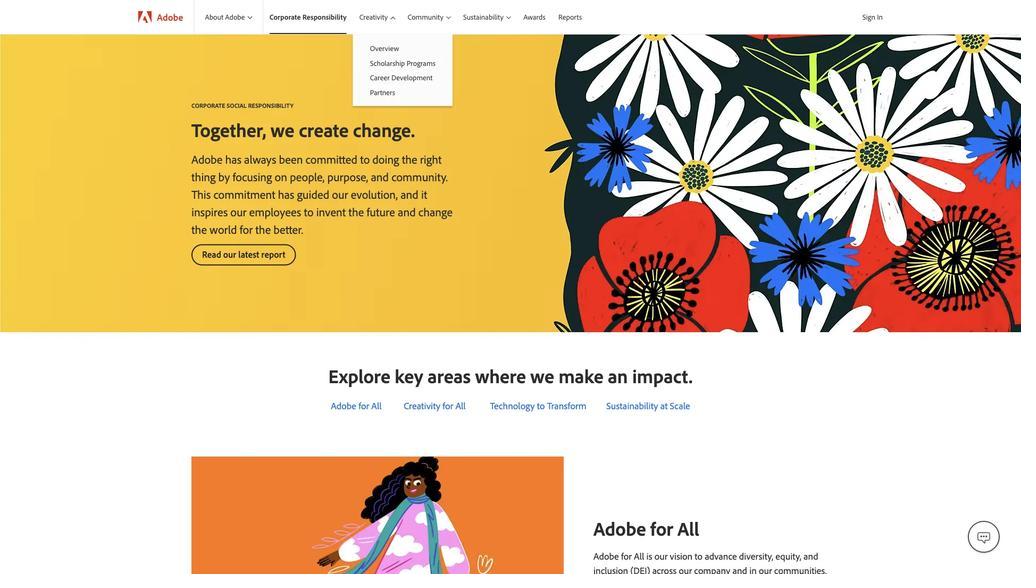 Task type: describe. For each thing, give the bounding box(es) containing it.
career development
[[370, 73, 433, 82]]

corporate responsibility
[[270, 12, 347, 22]]

1 horizontal spatial we
[[531, 364, 555, 389]]

sustainability at scale
[[607, 400, 691, 412]]

read
[[202, 249, 221, 260]]

it
[[422, 187, 428, 202]]

community
[[408, 12, 444, 22]]

about adobe button
[[195, 0, 263, 34]]

technology to transform link
[[490, 400, 587, 412]]

key
[[395, 364, 424, 389]]

awards link
[[517, 0, 552, 34]]

employees
[[249, 204, 301, 219]]

sign
[[863, 12, 876, 22]]

adobe has always been committed to doing the right thing by focusing on people, purpose, and community. this commitment has guided our evolution, and it inspires our employees to invent the future and change the world for the better.
[[192, 152, 453, 237]]

creativity for all
[[404, 400, 466, 412]]

invent
[[316, 204, 346, 219]]

inclusion
[[594, 565, 629, 575]]

adobe for all is our vision to advance diversity, equity, and inclusion (dei) across our company and in our communities
[[594, 551, 828, 575]]

on
[[275, 169, 287, 184]]

committed
[[306, 152, 358, 167]]

explore
[[329, 364, 391, 389]]

people,
[[290, 169, 325, 184]]

development
[[392, 73, 433, 82]]

been
[[279, 152, 303, 167]]

creativity for all link
[[404, 400, 466, 412]]

about
[[205, 12, 224, 22]]

our down 'vision'
[[679, 565, 693, 575]]

create
[[299, 118, 349, 142]]

for down explore
[[359, 400, 370, 412]]

explore key areas where we make an impact.
[[329, 364, 693, 389]]

across
[[653, 565, 677, 575]]

for down areas
[[443, 400, 454, 412]]

doing
[[373, 152, 399, 167]]

overview
[[370, 44, 399, 53]]

impact.
[[633, 364, 693, 389]]

purpose,
[[328, 169, 369, 184]]

our right read at the top left of page
[[223, 249, 236, 260]]

advance
[[705, 551, 738, 563]]

vision
[[670, 551, 693, 563]]

this
[[192, 187, 211, 202]]

all inside adobe for all is our vision to advance diversity, equity, and inclusion (dei) across our company and in our communities
[[635, 551, 645, 563]]

adobe link
[[128, 0, 194, 34]]

creativity button
[[353, 0, 402, 34]]

change.
[[353, 118, 415, 142]]

group containing overview
[[353, 34, 453, 106]]

for up is
[[651, 517, 674, 541]]

to left transform
[[537, 400, 545, 412]]

report
[[262, 249, 286, 260]]

inspires
[[192, 204, 228, 219]]

latest
[[239, 249, 259, 260]]

in
[[878, 12, 884, 22]]

diversity,
[[740, 551, 774, 563]]

community.
[[392, 169, 448, 184]]

sustainability for sustainability at scale
[[607, 400, 659, 412]]

and right equity,
[[804, 551, 819, 563]]

creativity for creativity for all
[[404, 400, 441, 412]]

career development link
[[353, 70, 453, 85]]

areas
[[428, 364, 471, 389]]

an
[[608, 364, 628, 389]]

for inside adobe for all is our vision to advance diversity, equity, and inclusion (dei) across our company and in our communities
[[622, 551, 632, 563]]

technology to transform
[[490, 400, 587, 412]]

to inside adobe for all is our vision to advance diversity, equity, and inclusion (dei) across our company and in our communities
[[695, 551, 703, 563]]

all up 'vision'
[[678, 517, 700, 541]]

better.
[[274, 222, 303, 237]]

about adobe
[[205, 12, 245, 22]]

right
[[420, 152, 442, 167]]

corporate responsibility link
[[263, 0, 353, 34]]

responsibility
[[248, 101, 294, 109]]

transform
[[548, 400, 587, 412]]

together,
[[192, 118, 266, 142]]

always
[[244, 152, 277, 167]]

sign in
[[863, 12, 884, 22]]

the down inspires
[[192, 222, 207, 237]]

the up the community.
[[402, 152, 418, 167]]

corporate for corporate responsibility
[[270, 12, 301, 22]]

all down explore
[[372, 400, 382, 412]]

guided
[[297, 187, 330, 202]]

adobe for all link
[[331, 400, 382, 412]]

(dei)
[[631, 565, 651, 575]]

at
[[661, 400, 668, 412]]

partners
[[370, 88, 396, 97]]

future
[[367, 204, 395, 219]]

read our latest report link
[[192, 245, 296, 266]]

read our latest report
[[202, 249, 286, 260]]



Task type: locate. For each thing, give the bounding box(es) containing it.
we up "technology to transform"
[[531, 364, 555, 389]]

1 horizontal spatial creativity
[[404, 400, 441, 412]]

all
[[372, 400, 382, 412], [456, 400, 466, 412], [678, 517, 700, 541], [635, 551, 645, 563]]

for inside 'adobe has always been committed to doing the right thing by focusing on people, purpose, and community. this commitment has guided our evolution, and it inspires our employees to invent the future and change the world for the better.'
[[240, 222, 253, 237]]

0 vertical spatial has
[[225, 152, 242, 167]]

sustainability at scale link
[[607, 400, 691, 412]]

responsibility
[[303, 12, 347, 22]]

1 vertical spatial has
[[278, 187, 294, 202]]

1 vertical spatial creativity
[[404, 400, 441, 412]]

community button
[[402, 0, 457, 34]]

sustainability left awards
[[464, 12, 504, 22]]

0 horizontal spatial creativity
[[360, 12, 388, 22]]

by
[[219, 169, 230, 184]]

is
[[647, 551, 653, 563]]

0 horizontal spatial we
[[271, 118, 295, 142]]

1 horizontal spatial has
[[278, 187, 294, 202]]

1 horizontal spatial adobe for all
[[594, 517, 700, 541]]

scale
[[670, 400, 691, 412]]

sustainability button
[[457, 0, 517, 34]]

sustainability inside sustainability dropdown button
[[464, 12, 504, 22]]

we
[[271, 118, 295, 142], [531, 364, 555, 389]]

in
[[750, 565, 757, 575]]

creativity up overview
[[360, 12, 388, 22]]

and up 'evolution,'
[[371, 169, 389, 184]]

to right 'vision'
[[695, 551, 703, 563]]

1 horizontal spatial corporate
[[270, 12, 301, 22]]

awards
[[524, 12, 546, 22]]

0 vertical spatial we
[[271, 118, 295, 142]]

to down 'guided'
[[304, 204, 314, 219]]

and left in
[[733, 565, 748, 575]]

adobe inside popup button
[[225, 12, 245, 22]]

where
[[476, 364, 526, 389]]

reports link
[[552, 0, 589, 34]]

group
[[353, 34, 453, 106]]

our right is
[[655, 551, 668, 563]]

adobe for all up is
[[594, 517, 700, 541]]

sustainability left at
[[607, 400, 659, 412]]

technology
[[490, 400, 535, 412]]

1 horizontal spatial sustainability
[[607, 400, 659, 412]]

scholarship programs link
[[353, 56, 453, 70]]

0 horizontal spatial sustainability
[[464, 12, 504, 22]]

we down responsibility
[[271, 118, 295, 142]]

all left is
[[635, 551, 645, 563]]

together, we create change.
[[192, 118, 415, 142]]

and
[[371, 169, 389, 184], [401, 187, 419, 202], [398, 204, 416, 219], [804, 551, 819, 563], [733, 565, 748, 575]]

creativity for creativity
[[360, 12, 388, 22]]

to
[[360, 152, 370, 167], [304, 204, 314, 219], [537, 400, 545, 412], [695, 551, 703, 563]]

1 vertical spatial adobe for all
[[594, 517, 700, 541]]

creativity inside popup button
[[360, 12, 388, 22]]

company
[[695, 565, 731, 575]]

commitment
[[214, 187, 276, 202]]

for
[[240, 222, 253, 237], [359, 400, 370, 412], [443, 400, 454, 412], [651, 517, 674, 541], [622, 551, 632, 563]]

our down purpose,
[[332, 187, 348, 202]]

corporate for corporate social responsibility
[[192, 101, 225, 109]]

partners link
[[353, 85, 453, 100]]

the left future
[[349, 204, 364, 219]]

and right future
[[398, 204, 416, 219]]

adobe for all
[[331, 400, 382, 412], [594, 517, 700, 541]]

adobe
[[157, 11, 183, 23], [225, 12, 245, 22], [192, 152, 223, 167], [331, 400, 357, 412], [594, 517, 647, 541], [594, 551, 619, 563]]

0 vertical spatial creativity
[[360, 12, 388, 22]]

scholarship programs
[[370, 58, 436, 68]]

equity,
[[776, 551, 802, 563]]

for right world
[[240, 222, 253, 237]]

our right in
[[760, 565, 773, 575]]

creativity
[[360, 12, 388, 22], [404, 400, 441, 412]]

0 vertical spatial corporate
[[270, 12, 301, 22]]

our down commitment
[[231, 204, 247, 219]]

and left it
[[401, 187, 419, 202]]

has
[[225, 152, 242, 167], [278, 187, 294, 202]]

1 vertical spatial we
[[531, 364, 555, 389]]

world
[[210, 222, 237, 237]]

0 vertical spatial adobe for all
[[331, 400, 382, 412]]

sign in button
[[861, 8, 886, 26]]

adobe for all down explore
[[331, 400, 382, 412]]

sustainability
[[464, 12, 504, 22], [607, 400, 659, 412]]

make
[[559, 364, 604, 389]]

the down employees
[[256, 222, 271, 237]]

thing
[[192, 169, 216, 184]]

0 horizontal spatial adobe for all
[[331, 400, 382, 412]]

our
[[332, 187, 348, 202], [231, 204, 247, 219], [223, 249, 236, 260], [655, 551, 668, 563], [679, 565, 693, 575], [760, 565, 773, 575]]

all down areas
[[456, 400, 466, 412]]

adobe inside adobe for all is our vision to advance diversity, equity, and inclusion (dei) across our company and in our communities
[[594, 551, 619, 563]]

change
[[419, 204, 453, 219]]

social
[[227, 101, 247, 109]]

has down "on" on the top left
[[278, 187, 294, 202]]

corporate left responsibility
[[270, 12, 301, 22]]

sustainability for sustainability
[[464, 12, 504, 22]]

programs
[[407, 58, 436, 68]]

has up by
[[225, 152, 242, 167]]

overview link
[[353, 41, 453, 56]]

creativity down key
[[404, 400, 441, 412]]

1 vertical spatial sustainability
[[607, 400, 659, 412]]

the
[[402, 152, 418, 167], [349, 204, 364, 219], [192, 222, 207, 237], [256, 222, 271, 237]]

reports
[[559, 12, 582, 22]]

focusing
[[233, 169, 272, 184]]

0 vertical spatial sustainability
[[464, 12, 504, 22]]

adobe inside 'adobe has always been committed to doing the right thing by focusing on people, purpose, and community. this commitment has guided our evolution, and it inspires our employees to invent the future and change the world for the better.'
[[192, 152, 223, 167]]

corporate social responsibility
[[192, 101, 294, 109]]

scholarship
[[370, 58, 405, 68]]

0 horizontal spatial corporate
[[192, 101, 225, 109]]

career
[[370, 73, 390, 82]]

for up the (dei)
[[622, 551, 632, 563]]

1 vertical spatial corporate
[[192, 101, 225, 109]]

corporate left 'social'
[[192, 101, 225, 109]]

0 horizontal spatial has
[[225, 152, 242, 167]]

to left doing
[[360, 152, 370, 167]]

evolution,
[[351, 187, 398, 202]]



Task type: vqa. For each thing, say whether or not it's contained in the screenshot.
B2B
no



